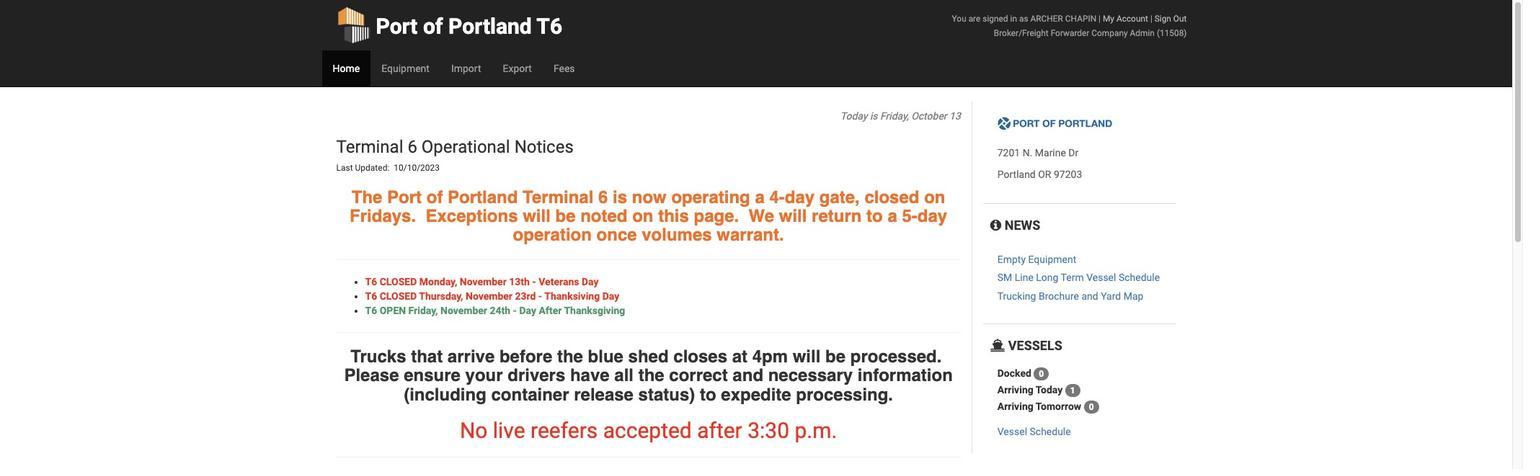 Task type: vqa. For each thing, say whether or not it's contained in the screenshot.
10/10/2023
yes



Task type: locate. For each thing, give the bounding box(es) containing it.
day left 'gate,' in the right top of the page
[[785, 187, 815, 207]]

information
[[858, 366, 953, 386]]

portland or 97203
[[997, 169, 1082, 180]]

correct
[[669, 366, 728, 386]]

0 right docked
[[1039, 369, 1044, 379]]

day
[[785, 187, 815, 207], [917, 206, 947, 226]]

the right all
[[638, 366, 664, 386]]

equipment inside empty equipment sm line long term vessel schedule trucking brochure and yard map
[[1028, 254, 1076, 265]]

the
[[557, 347, 583, 367], [638, 366, 664, 386]]

2 horizontal spatial -
[[538, 290, 542, 302]]

vessel up yard
[[1086, 272, 1116, 284]]

0 right tomorrow on the bottom right of page
[[1089, 402, 1094, 412]]

0 horizontal spatial to
[[700, 385, 716, 405]]

terminal up operation
[[523, 187, 594, 207]]

1 vertical spatial port
[[387, 187, 422, 207]]

and left yard
[[1082, 290, 1098, 302]]

0 horizontal spatial be
[[555, 206, 576, 226]]

1 vertical spatial today
[[1036, 384, 1063, 396]]

port down 10/10/2023
[[387, 187, 422, 207]]

vessel inside empty equipment sm line long term vessel schedule trucking brochure and yard map
[[1086, 272, 1116, 284]]

will right we
[[779, 206, 807, 226]]

1 vertical spatial be
[[825, 347, 846, 367]]

0 vertical spatial -
[[532, 276, 536, 287]]

0 vertical spatial port
[[376, 14, 418, 39]]

2 | from the left
[[1150, 14, 1152, 24]]

0 vertical spatial closed
[[380, 276, 417, 287]]

1 horizontal spatial 0
[[1089, 402, 1094, 412]]

will
[[523, 206, 551, 226], [779, 206, 807, 226], [793, 347, 821, 367]]

home
[[333, 63, 360, 74]]

trucks
[[350, 347, 406, 367]]

forwarder
[[1051, 28, 1089, 38]]

schedule
[[1119, 272, 1160, 284], [1030, 426, 1071, 438]]

1 vertical spatial -
[[538, 290, 542, 302]]

vessel
[[1086, 272, 1116, 284], [997, 426, 1027, 438]]

1 horizontal spatial terminal
[[523, 187, 594, 207]]

10/10/2023
[[394, 163, 440, 173]]

map
[[1124, 290, 1143, 302]]

0 vertical spatial equipment
[[381, 63, 430, 74]]

schedule down tomorrow on the bottom right of page
[[1030, 426, 1071, 438]]

export button
[[492, 50, 543, 86]]

1 vertical spatial of
[[427, 187, 443, 207]]

and
[[1082, 290, 1098, 302], [733, 366, 763, 386]]

1 horizontal spatial and
[[1082, 290, 1098, 302]]

to up after
[[700, 385, 716, 405]]

1 vertical spatial equipment
[[1028, 254, 1076, 265]]

friday, left october
[[880, 110, 909, 122]]

friday,
[[880, 110, 909, 122], [408, 305, 438, 316]]

broker/freight
[[994, 28, 1049, 38]]

docked
[[997, 367, 1031, 379]]

equipment inside dropdown button
[[381, 63, 430, 74]]

arriving up vessel schedule link
[[997, 401, 1033, 412]]

|
[[1099, 14, 1101, 24], [1150, 14, 1152, 24]]

6
[[408, 137, 417, 157], [598, 187, 608, 207]]

last
[[336, 163, 353, 173]]

| left sign
[[1150, 14, 1152, 24]]

0 vertical spatial terminal
[[336, 137, 403, 157]]

1 vertical spatial friday,
[[408, 305, 438, 316]]

portland down terminal 6 operational notices last updated:  10/10/2023
[[448, 187, 518, 207]]

port up equipment dropdown button
[[376, 14, 418, 39]]

0 vertical spatial november
[[460, 276, 507, 287]]

friday, down thursday,
[[408, 305, 438, 316]]

2 vertical spatial november
[[440, 305, 487, 316]]

portland
[[448, 14, 532, 39], [997, 169, 1036, 180], [448, 187, 518, 207]]

- right 23rd at bottom
[[538, 290, 542, 302]]

1 vertical spatial is
[[613, 187, 627, 207]]

out
[[1173, 14, 1187, 24]]

0 horizontal spatial equipment
[[381, 63, 430, 74]]

be left the noted
[[555, 206, 576, 226]]

arriving down docked
[[997, 384, 1033, 396]]

23rd
[[515, 290, 536, 302]]

on left this
[[632, 206, 653, 226]]

day down 23rd at bottom
[[519, 305, 536, 316]]

1 horizontal spatial is
[[870, 110, 878, 122]]

arrive
[[448, 347, 495, 367]]

home button
[[322, 50, 371, 86]]

6 inside terminal 6 operational notices last updated:  10/10/2023
[[408, 137, 417, 157]]

vessel schedule
[[997, 426, 1071, 438]]

1 horizontal spatial schedule
[[1119, 272, 1160, 284]]

t6 up fees dropdown button
[[537, 14, 562, 39]]

noted
[[580, 206, 627, 226]]

1 vertical spatial and
[[733, 366, 763, 386]]

is left now
[[613, 187, 627, 207]]

1 horizontal spatial friday,
[[880, 110, 909, 122]]

0 vertical spatial to
[[867, 206, 883, 226]]

be inside the "trucks that arrive before the blue shed closes at 4pm will be processed. please ensure your drivers have all the correct and necessary information (including container release status) to expedite processing."
[[825, 347, 846, 367]]

1 horizontal spatial the
[[638, 366, 664, 386]]

closed
[[380, 276, 417, 287], [380, 290, 417, 302]]

line
[[1015, 272, 1034, 284]]

be
[[555, 206, 576, 226], [825, 347, 846, 367]]

or
[[1038, 169, 1051, 180]]

1 vertical spatial vessel
[[997, 426, 1027, 438]]

the
[[352, 187, 382, 207]]

fees button
[[543, 50, 586, 86]]

1 vertical spatial schedule
[[1030, 426, 1071, 438]]

notices
[[514, 137, 574, 157]]

- right 13th
[[532, 276, 536, 287]]

1 horizontal spatial a
[[888, 206, 897, 226]]

6 up once
[[598, 187, 608, 207]]

port of portland t6 image
[[997, 117, 1113, 131]]

empty equipment link
[[997, 254, 1076, 265]]

p.m.
[[795, 418, 837, 443]]

and right the correct
[[733, 366, 763, 386]]

today
[[840, 110, 867, 122], [1036, 384, 1063, 396]]

1 horizontal spatial today
[[1036, 384, 1063, 396]]

equipment up long
[[1028, 254, 1076, 265]]

port inside 'the port of portland terminal 6 is now operating a 4-day gate, closed on fridays .  exceptions will be noted on this page.  we will return to a 5-day operation once volumes warrant.'
[[387, 187, 422, 207]]

2 vertical spatial portland
[[448, 187, 518, 207]]

thursday,
[[419, 290, 463, 302]]

closes
[[673, 347, 727, 367]]

all
[[614, 366, 634, 386]]

a left 4-
[[755, 187, 765, 207]]

schedule up the map
[[1119, 272, 1160, 284]]

be inside 'the port of portland terminal 6 is now operating a 4-day gate, closed on fridays .  exceptions will be noted on this page.  we will return to a 5-day operation once volumes warrant.'
[[555, 206, 576, 226]]

t6 down fridays
[[365, 276, 377, 287]]

at
[[732, 347, 748, 367]]

0 horizontal spatial and
[[733, 366, 763, 386]]

1 horizontal spatial equipment
[[1028, 254, 1076, 265]]

return
[[812, 206, 862, 226]]

1 vertical spatial to
[[700, 385, 716, 405]]

and inside empty equipment sm line long term vessel schedule trucking brochure and yard map
[[1082, 290, 1098, 302]]

trucks that arrive before the blue shed closes at 4pm will be processed. please ensure your drivers have all the correct and necessary information (including container release status) to expedite processing.
[[344, 347, 953, 405]]

that
[[411, 347, 443, 367]]

0 vertical spatial day
[[582, 276, 599, 287]]

will right exceptions
[[523, 206, 551, 226]]

import button
[[440, 50, 492, 86]]

t6
[[537, 14, 562, 39], [365, 276, 377, 287], [365, 290, 377, 302], [365, 305, 377, 316]]

0 vertical spatial arriving
[[997, 384, 1033, 396]]

1 horizontal spatial |
[[1150, 14, 1152, 24]]

a left 5-
[[888, 206, 897, 226]]

marine
[[1035, 147, 1066, 159]]

terminal up last
[[336, 137, 403, 157]]

of up equipment dropdown button
[[423, 14, 443, 39]]

vessel down docked 0 arriving today 1 arriving tomorrow 0
[[997, 426, 1027, 438]]

- right 24th
[[513, 305, 517, 316]]

on right 5-
[[924, 187, 945, 207]]

0 vertical spatial schedule
[[1119, 272, 1160, 284]]

equipment right home
[[381, 63, 430, 74]]

0 vertical spatial portland
[[448, 14, 532, 39]]

closed
[[865, 187, 919, 207]]

0 horizontal spatial today
[[840, 110, 867, 122]]

before
[[499, 347, 552, 367]]

0 vertical spatial 0
[[1039, 369, 1044, 379]]

1 vertical spatial 6
[[598, 187, 608, 207]]

0 horizontal spatial |
[[1099, 14, 1101, 24]]

on
[[924, 187, 945, 207], [632, 206, 653, 226]]

processing.
[[796, 385, 893, 405]]

day up thanksiving
[[582, 276, 599, 287]]

| left my
[[1099, 14, 1101, 24]]

day up thanksgiving
[[602, 290, 619, 302]]

1 horizontal spatial 6
[[598, 187, 608, 207]]

gate,
[[819, 187, 860, 207]]

be up processing. on the bottom of page
[[825, 347, 846, 367]]

t6 left "open"
[[365, 305, 377, 316]]

0 vertical spatial be
[[555, 206, 576, 226]]

1 horizontal spatial to
[[867, 206, 883, 226]]

terminal 6 operational notices last updated:  10/10/2023
[[336, 137, 578, 173]]

is left october
[[870, 110, 878, 122]]

1 vertical spatial arriving
[[997, 401, 1033, 412]]

0 vertical spatial and
[[1082, 290, 1098, 302]]

0 horizontal spatial day
[[519, 305, 536, 316]]

to left 5-
[[867, 206, 883, 226]]

0 horizontal spatial 6
[[408, 137, 417, 157]]

once
[[597, 225, 637, 245]]

container
[[491, 385, 569, 405]]

is
[[870, 110, 878, 122], [613, 187, 627, 207]]

1
[[1070, 386, 1075, 396]]

to
[[867, 206, 883, 226], [700, 385, 716, 405]]

0 vertical spatial friday,
[[880, 110, 909, 122]]

6 up 10/10/2023
[[408, 137, 417, 157]]

of inside 'the port of portland terminal 6 is now operating a 4-day gate, closed on fridays .  exceptions will be noted on this page.  we will return to a 5-day operation once volumes warrant.'
[[427, 187, 443, 207]]

expedite
[[721, 385, 791, 405]]

will inside the "trucks that arrive before the blue shed closes at 4pm will be processed. please ensure your drivers have all the correct and necessary information (including container release status) to expedite processing."
[[793, 347, 821, 367]]

0 horizontal spatial terminal
[[336, 137, 403, 157]]

terminal inside 'the port of portland terminal 6 is now operating a 4-day gate, closed on fridays .  exceptions will be noted on this page.  we will return to a 5-day operation once volumes warrant.'
[[523, 187, 594, 207]]

arriving
[[997, 384, 1033, 396], [997, 401, 1033, 412]]

vessels
[[1005, 338, 1062, 353]]

trucking
[[997, 290, 1036, 302]]

0 horizontal spatial -
[[513, 305, 517, 316]]

0 horizontal spatial friday,
[[408, 305, 438, 316]]

1 horizontal spatial vessel
[[1086, 272, 1116, 284]]

day left info circle icon on the top of page
[[917, 206, 947, 226]]

0 vertical spatial 6
[[408, 137, 417, 157]]

will right 4pm
[[793, 347, 821, 367]]

0 horizontal spatial day
[[785, 187, 815, 207]]

t6 closed monday, november 13th - veterans day t6 closed thursday, november 23rd - thanksiving day t6 open friday, november 24th - day after thanksgiving
[[365, 276, 625, 316]]

portland down 7201
[[997, 169, 1036, 180]]

of down 10/10/2023
[[427, 187, 443, 207]]

-
[[532, 276, 536, 287], [538, 290, 542, 302], [513, 305, 517, 316]]

0 vertical spatial vessel
[[1086, 272, 1116, 284]]

tomorrow
[[1036, 401, 1081, 412]]

exceptions
[[426, 206, 518, 226]]

0 horizontal spatial is
[[613, 187, 627, 207]]

1 vertical spatial terminal
[[523, 187, 594, 207]]

reefers
[[531, 418, 598, 443]]

import
[[451, 63, 481, 74]]

now
[[632, 187, 667, 207]]

the left blue
[[557, 347, 583, 367]]

2 vertical spatial day
[[519, 305, 536, 316]]

1 vertical spatial portland
[[997, 169, 1036, 180]]

1 horizontal spatial be
[[825, 347, 846, 367]]

1 | from the left
[[1099, 14, 1101, 24]]

portland up import
[[448, 14, 532, 39]]

1 vertical spatial closed
[[380, 290, 417, 302]]

empty
[[997, 254, 1026, 265]]

ensure
[[404, 366, 461, 386]]

2 horizontal spatial day
[[602, 290, 619, 302]]



Task type: describe. For each thing, give the bounding box(es) containing it.
0 horizontal spatial a
[[755, 187, 765, 207]]

open
[[380, 305, 406, 316]]

dr
[[1069, 147, 1079, 159]]

have
[[570, 366, 610, 386]]

2 vertical spatial -
[[513, 305, 517, 316]]

thanksgiving
[[564, 305, 625, 316]]

status)
[[638, 385, 695, 405]]

after
[[539, 305, 562, 316]]

and inside the "trucks that arrive before the blue shed closes at 4pm will be processed. please ensure your drivers have all the correct and necessary information (including container release status) to expedite processing."
[[733, 366, 763, 386]]

are
[[969, 14, 981, 24]]

1 arriving from the top
[[997, 384, 1033, 396]]

portland inside 'the port of portland terminal 6 is now operating a 4-day gate, closed on fridays .  exceptions will be noted on this page.  we will return to a 5-day operation once volumes warrant.'
[[448, 187, 518, 207]]

13
[[949, 110, 961, 122]]

this
[[658, 206, 689, 226]]

7201
[[997, 147, 1020, 159]]

info circle image
[[990, 219, 1001, 232]]

3:30
[[748, 418, 789, 443]]

1 closed from the top
[[380, 276, 417, 287]]

4-
[[769, 187, 785, 207]]

2 arriving from the top
[[997, 401, 1033, 412]]

0 vertical spatial today
[[840, 110, 867, 122]]

1 vertical spatial day
[[602, 290, 619, 302]]

no
[[460, 418, 488, 443]]

docked 0 arriving today 1 arriving tomorrow 0
[[997, 367, 1094, 412]]

1 vertical spatial 0
[[1089, 402, 1094, 412]]

live
[[493, 418, 525, 443]]

operation
[[513, 225, 592, 245]]

equipment button
[[371, 50, 440, 86]]

ship image
[[990, 340, 1005, 353]]

0 horizontal spatial 0
[[1039, 369, 1044, 379]]

release
[[574, 385, 634, 405]]

empty equipment sm line long term vessel schedule trucking brochure and yard map
[[997, 254, 1160, 302]]

1 vertical spatial november
[[466, 290, 512, 302]]

0 horizontal spatial schedule
[[1030, 426, 1071, 438]]

veterans
[[539, 276, 579, 287]]

account
[[1116, 14, 1148, 24]]

0 horizontal spatial the
[[557, 347, 583, 367]]

yard
[[1101, 290, 1121, 302]]

to inside the "trucks that arrive before the blue shed closes at 4pm will be processed. please ensure your drivers have all the correct and necessary information (including container release status) to expedite processing."
[[700, 385, 716, 405]]

terminal inside terminal 6 operational notices last updated:  10/10/2023
[[336, 137, 403, 157]]

1 horizontal spatial day
[[582, 276, 599, 287]]

port of portland t6
[[376, 14, 562, 39]]

vessel schedule link
[[997, 426, 1071, 438]]

processed.
[[850, 347, 942, 367]]

0 vertical spatial of
[[423, 14, 443, 39]]

port of portland t6 link
[[336, 0, 562, 50]]

you are signed in as archer chapin | my account | sign out broker/freight forwarder company admin (11508)
[[952, 14, 1187, 38]]

6 inside 'the port of portland terminal 6 is now operating a 4-day gate, closed on fridays .  exceptions will be noted on this page.  we will return to a 5-day operation once volumes warrant.'
[[598, 187, 608, 207]]

sm line long term vessel schedule link
[[997, 272, 1160, 284]]

13th
[[509, 276, 530, 287]]

your
[[465, 366, 503, 386]]

n.
[[1023, 147, 1032, 159]]

today inside docked 0 arriving today 1 arriving tomorrow 0
[[1036, 384, 1063, 396]]

brochure
[[1039, 290, 1079, 302]]

company
[[1092, 28, 1128, 38]]

2 closed from the top
[[380, 290, 417, 302]]

4pm
[[752, 347, 788, 367]]

in
[[1010, 14, 1017, 24]]

we
[[749, 206, 774, 226]]

signed
[[983, 14, 1008, 24]]

blue
[[588, 347, 623, 367]]

as
[[1019, 14, 1028, 24]]

archer
[[1030, 14, 1063, 24]]

schedule inside empty equipment sm line long term vessel schedule trucking brochure and yard map
[[1119, 272, 1160, 284]]

necessary
[[768, 366, 853, 386]]

1 horizontal spatial day
[[917, 206, 947, 226]]

(11508)
[[1157, 28, 1187, 38]]

term
[[1061, 272, 1084, 284]]

t6 up trucks
[[365, 290, 377, 302]]

sign
[[1155, 14, 1171, 24]]

trucking brochure and yard map link
[[997, 290, 1143, 302]]

today is friday, october 13
[[840, 110, 961, 122]]

sm
[[997, 272, 1012, 284]]

97203
[[1054, 169, 1082, 180]]

october
[[911, 110, 947, 122]]

0 horizontal spatial vessel
[[997, 426, 1027, 438]]

my account link
[[1103, 14, 1148, 24]]

friday, inside t6 closed monday, november 13th - veterans day t6 closed thursday, november 23rd - thanksiving day t6 open friday, november 24th - day after thanksgiving
[[408, 305, 438, 316]]

1 horizontal spatial on
[[924, 187, 945, 207]]

thanksiving
[[544, 290, 600, 302]]

drivers
[[508, 366, 565, 386]]

please
[[344, 366, 399, 386]]

sign out link
[[1155, 14, 1187, 24]]

after
[[697, 418, 742, 443]]

warrant.
[[717, 225, 784, 245]]

to inside 'the port of portland terminal 6 is now operating a 4-day gate, closed on fridays .  exceptions will be noted on this page.  we will return to a 5-day operation once volumes warrant.'
[[867, 206, 883, 226]]

0 vertical spatial is
[[870, 110, 878, 122]]

volumes
[[642, 225, 712, 245]]

1 horizontal spatial -
[[532, 276, 536, 287]]

my
[[1103, 14, 1114, 24]]

is inside 'the port of portland terminal 6 is now operating a 4-day gate, closed on fridays .  exceptions will be noted on this page.  we will return to a 5-day operation once volumes warrant.'
[[613, 187, 627, 207]]

shed
[[628, 347, 669, 367]]

0 horizontal spatial on
[[632, 206, 653, 226]]

operational
[[422, 137, 510, 157]]

accepted
[[603, 418, 692, 443]]

monday,
[[419, 276, 457, 287]]

you
[[952, 14, 966, 24]]

fees
[[554, 63, 575, 74]]

(including
[[404, 385, 486, 405]]



